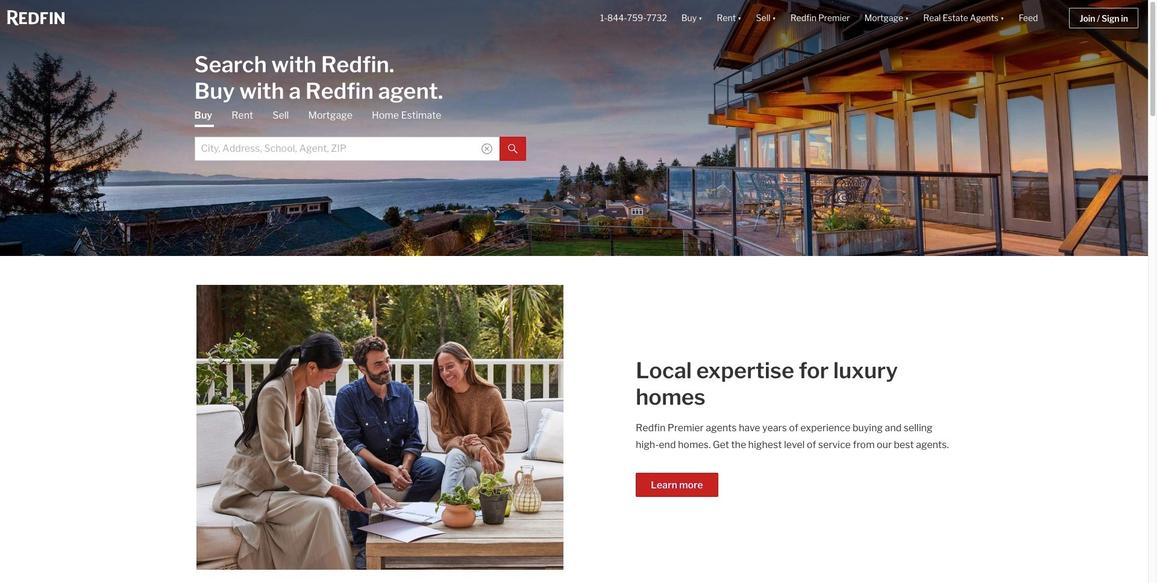 Task type: locate. For each thing, give the bounding box(es) containing it.
tab list
[[194, 109, 526, 161]]

City, Address, School, Agent, ZIP search field
[[194, 137, 500, 161]]



Task type: vqa. For each thing, say whether or not it's contained in the screenshot.
tab list
yes



Task type: describe. For each thing, give the bounding box(es) containing it.
search input image
[[482, 143, 492, 154]]

submit search image
[[508, 144, 518, 154]]

a woman showing a document for a backyard consultation. image
[[197, 285, 564, 570]]



